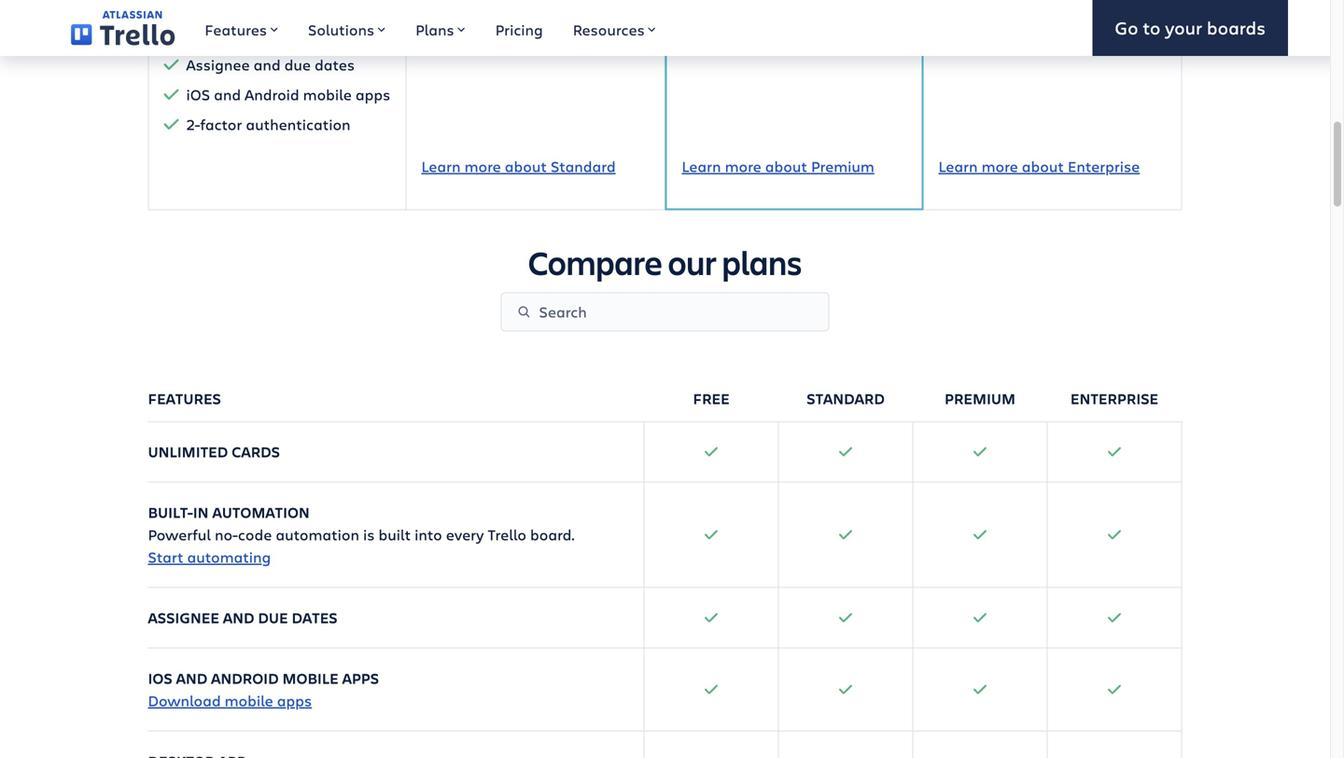 Task type: vqa. For each thing, say whether or not it's contained in the screenshot.
right Create from template… image
no



Task type: locate. For each thing, give the bounding box(es) containing it.
2 horizontal spatial learn
[[939, 156, 978, 176]]

solutions
[[308, 20, 374, 40]]

due up ios and android mobile apps
[[284, 54, 311, 75]]

plans
[[416, 20, 454, 40]]

enterprise inside compare our plans element
[[1071, 389, 1159, 409]]

learn
[[421, 156, 461, 176], [682, 156, 721, 176], [939, 156, 978, 176]]

and up factor
[[214, 84, 241, 104]]

plans
[[722, 240, 802, 285]]

1 horizontal spatial about
[[765, 156, 807, 176]]

3 about from the left
[[1022, 156, 1064, 176]]

1 vertical spatial enterprise
[[1071, 389, 1159, 409]]

about for standard
[[505, 156, 547, 176]]

0 horizontal spatial premium
[[811, 156, 875, 176]]

assignee
[[186, 54, 250, 75], [148, 608, 219, 628]]

assignee and due dates down unlimited activity log
[[186, 54, 355, 75]]

ios and android mobile apps download mobile apps
[[148, 669, 379, 711]]

apps for ios and android mobile apps download mobile apps
[[342, 669, 379, 689]]

1 horizontal spatial premium
[[945, 389, 1016, 409]]

0 vertical spatial premium
[[811, 156, 875, 176]]

1 vertical spatial automation
[[276, 525, 359, 545]]

assignee and due dates down automating
[[148, 608, 338, 628]]

pricing link
[[480, 0, 558, 56]]

features inside dropdown button
[[205, 20, 267, 40]]

2 more from the left
[[725, 156, 762, 176]]

about for enterprise
[[1022, 156, 1064, 176]]

assignee down unlimited activity log
[[186, 54, 250, 75]]

0 vertical spatial assignee and due dates
[[186, 54, 355, 75]]

assignee and due dates
[[186, 54, 355, 75], [148, 608, 338, 628]]

1 vertical spatial features
[[148, 389, 221, 409]]

ios up 2-
[[186, 84, 210, 104]]

mobile up authentication
[[303, 84, 352, 104]]

dates down 'log' at the top left of page
[[315, 54, 355, 75]]

in
[[193, 503, 209, 523]]

and
[[254, 54, 281, 75], [214, 84, 241, 104], [223, 608, 254, 628], [176, 669, 207, 689]]

1 vertical spatial premium
[[945, 389, 1016, 409]]

automation left is
[[276, 525, 359, 545]]

1 vertical spatial mobile
[[282, 669, 339, 689]]

0 horizontal spatial more
[[464, 156, 501, 176]]

about for premium
[[765, 156, 807, 176]]

no-
[[215, 525, 238, 545]]

ios inside ios and android mobile apps download mobile apps
[[148, 669, 172, 689]]

standard
[[551, 156, 616, 176], [807, 389, 885, 409]]

premium
[[811, 156, 875, 176], [945, 389, 1016, 409]]

unlimited up in
[[148, 442, 228, 462]]

features
[[205, 20, 267, 40], [148, 389, 221, 409]]

atlassian trello image
[[71, 11, 175, 46]]

0 horizontal spatial about
[[505, 156, 547, 176]]

android up 2-factor authentication
[[245, 84, 299, 104]]

0 horizontal spatial ios
[[148, 669, 172, 689]]

learn more about standard link
[[421, 155, 616, 178]]

about
[[505, 156, 547, 176], [765, 156, 807, 176], [1022, 156, 1064, 176]]

free
[[693, 389, 730, 409]]

dates up ios and android mobile apps download mobile apps
[[292, 608, 338, 628]]

1 horizontal spatial standard
[[807, 389, 885, 409]]

2-factor authentication
[[186, 114, 351, 134]]

mobile up download mobile apps link
[[282, 669, 339, 689]]

premium inside compare our plans element
[[945, 389, 1016, 409]]

android up download mobile apps link
[[211, 669, 279, 689]]

is
[[363, 525, 375, 545]]

unlimited left the activity
[[186, 25, 255, 45]]

1 vertical spatial android
[[211, 669, 279, 689]]

android for ios and android mobile apps download mobile apps
[[211, 669, 279, 689]]

1 vertical spatial due
[[258, 608, 288, 628]]

learn more about enterprise link
[[939, 155, 1140, 178]]

mobile right the download
[[225, 691, 273, 711]]

features up ios and android mobile apps
[[205, 20, 267, 40]]

learn more about premium
[[682, 156, 875, 176]]

2 vertical spatial apps
[[277, 691, 312, 711]]

1 horizontal spatial more
[[725, 156, 762, 176]]

1 about from the left
[[505, 156, 547, 176]]

Search search field
[[501, 292, 829, 332]]

android inside ios and android mobile apps download mobile apps
[[211, 669, 279, 689]]

pricing
[[495, 20, 543, 40]]

mobile for ios and android mobile apps
[[303, 84, 352, 104]]

0 horizontal spatial standard
[[551, 156, 616, 176]]

0 vertical spatial ios
[[186, 84, 210, 104]]

2 horizontal spatial more
[[982, 156, 1018, 176]]

2 learn from the left
[[682, 156, 721, 176]]

to
[[1143, 15, 1161, 40]]

1 horizontal spatial ios
[[186, 84, 210, 104]]

and down unlimited activity log
[[254, 54, 281, 75]]

0 vertical spatial enterprise
[[1068, 156, 1140, 176]]

assignee and due dates inside compare our plans element
[[148, 608, 338, 628]]

1 more from the left
[[464, 156, 501, 176]]

0 vertical spatial standard
[[551, 156, 616, 176]]

automation
[[212, 503, 310, 523], [276, 525, 359, 545]]

1 vertical spatial dates
[[292, 608, 338, 628]]

unlimited cards
[[148, 442, 280, 462]]

1 vertical spatial standard
[[807, 389, 885, 409]]

1 vertical spatial unlimited
[[148, 442, 228, 462]]

due
[[284, 54, 311, 75], [258, 608, 288, 628]]

mobile
[[303, 84, 352, 104], [282, 669, 339, 689], [225, 691, 273, 711]]

resources button
[[558, 0, 671, 56]]

0 vertical spatial apps
[[356, 84, 390, 104]]

0 vertical spatial dates
[[315, 54, 355, 75]]

unlimited
[[186, 25, 255, 45], [148, 442, 228, 462]]

0 vertical spatial mobile
[[303, 84, 352, 104]]

unlimited inside compare our plans element
[[148, 442, 228, 462]]

1 vertical spatial apps
[[342, 669, 379, 689]]

and up the download
[[176, 669, 207, 689]]

0 vertical spatial features
[[205, 20, 267, 40]]

dates inside compare our plans element
[[292, 608, 338, 628]]

download
[[148, 691, 221, 711]]

0 vertical spatial android
[[245, 84, 299, 104]]

1 vertical spatial assignee and due dates
[[148, 608, 338, 628]]

2-
[[186, 114, 200, 134]]

automation up code
[[212, 503, 310, 523]]

more for learn more about premium
[[725, 156, 762, 176]]

3 more from the left
[[982, 156, 1018, 176]]

1 learn from the left
[[421, 156, 461, 176]]

assignee down start
[[148, 608, 219, 628]]

ios up the download
[[148, 669, 172, 689]]

2 horizontal spatial about
[[1022, 156, 1064, 176]]

every
[[446, 525, 484, 545]]

go
[[1115, 15, 1138, 40]]

0 vertical spatial automation
[[212, 503, 310, 523]]

learn more about standard
[[421, 156, 616, 176]]

enterprise
[[1068, 156, 1140, 176], [1071, 389, 1159, 409]]

due up ios and android mobile apps download mobile apps
[[258, 608, 288, 628]]

start
[[148, 547, 183, 567]]

3 learn from the left
[[939, 156, 978, 176]]

boards
[[1207, 15, 1266, 40]]

unlimited for unlimited activity log
[[186, 25, 255, 45]]

2 about from the left
[[765, 156, 807, 176]]

standard inside learn more about standard link
[[551, 156, 616, 176]]

1 vertical spatial assignee
[[148, 608, 219, 628]]

1 vertical spatial ios
[[148, 669, 172, 689]]

android
[[245, 84, 299, 104], [211, 669, 279, 689]]

0 vertical spatial unlimited
[[186, 25, 255, 45]]

apps
[[356, 84, 390, 104], [342, 669, 379, 689], [277, 691, 312, 711]]

dates
[[315, 54, 355, 75], [292, 608, 338, 628]]

built
[[378, 525, 411, 545]]

more
[[464, 156, 501, 176], [725, 156, 762, 176], [982, 156, 1018, 176]]

features up unlimited cards
[[148, 389, 221, 409]]

features button
[[190, 0, 293, 56]]

0 horizontal spatial learn
[[421, 156, 461, 176]]

learn for learn more about standard
[[421, 156, 461, 176]]

ios
[[186, 84, 210, 104], [148, 669, 172, 689]]

automating
[[187, 547, 271, 567]]

1 horizontal spatial learn
[[682, 156, 721, 176]]

cards
[[232, 442, 280, 462]]



Task type: describe. For each thing, give the bounding box(es) containing it.
learn more about enterprise
[[939, 156, 1140, 176]]

learn for learn more about enterprise
[[939, 156, 978, 176]]

and inside ios and android mobile apps download mobile apps
[[176, 669, 207, 689]]

board.
[[530, 525, 575, 545]]

your
[[1165, 15, 1202, 40]]

standard inside compare our plans element
[[807, 389, 885, 409]]

more for learn more about standard
[[464, 156, 501, 176]]

plans button
[[401, 0, 480, 56]]

our
[[668, 240, 716, 285]]

code
[[238, 525, 272, 545]]

features inside compare our plans element
[[148, 389, 221, 409]]

learn more about premium link
[[682, 155, 875, 178]]

ios for ios and android mobile apps
[[186, 84, 210, 104]]

learn for learn more about premium
[[682, 156, 721, 176]]

compare
[[528, 240, 662, 285]]

unlimited activity log
[[186, 25, 337, 45]]

log
[[315, 25, 337, 45]]

activity
[[259, 25, 311, 45]]

powerful
[[148, 525, 211, 545]]

download mobile apps link
[[148, 691, 312, 711]]

built-
[[148, 503, 193, 523]]

built-in automation powerful no-code automation is built into every trello board. start automating
[[148, 503, 575, 567]]

compare our plans
[[528, 240, 802, 285]]

assignee inside compare our plans element
[[148, 608, 219, 628]]

0 vertical spatial assignee
[[186, 54, 250, 75]]

ios for ios and android mobile apps download mobile apps
[[148, 669, 172, 689]]

2 vertical spatial mobile
[[225, 691, 273, 711]]

mobile for ios and android mobile apps download mobile apps
[[282, 669, 339, 689]]

more for learn more about enterprise
[[982, 156, 1018, 176]]

due inside compare our plans element
[[258, 608, 288, 628]]

ios and android mobile apps
[[186, 84, 390, 104]]

unlimited for unlimited cards
[[148, 442, 228, 462]]

0 vertical spatial due
[[284, 54, 311, 75]]

and down automating
[[223, 608, 254, 628]]

android for ios and android mobile apps
[[245, 84, 299, 104]]

compare our plans element
[[148, 369, 1182, 759]]

solutions button
[[293, 0, 401, 56]]

start automating link
[[148, 547, 271, 567]]

resources
[[573, 20, 645, 40]]

authentication
[[246, 114, 351, 134]]

go to your boards
[[1115, 15, 1266, 40]]

apps for ios and android mobile apps
[[356, 84, 390, 104]]

factor
[[200, 114, 242, 134]]

go to your boards link
[[1093, 0, 1288, 56]]

into
[[415, 525, 442, 545]]

trello
[[488, 525, 526, 545]]



